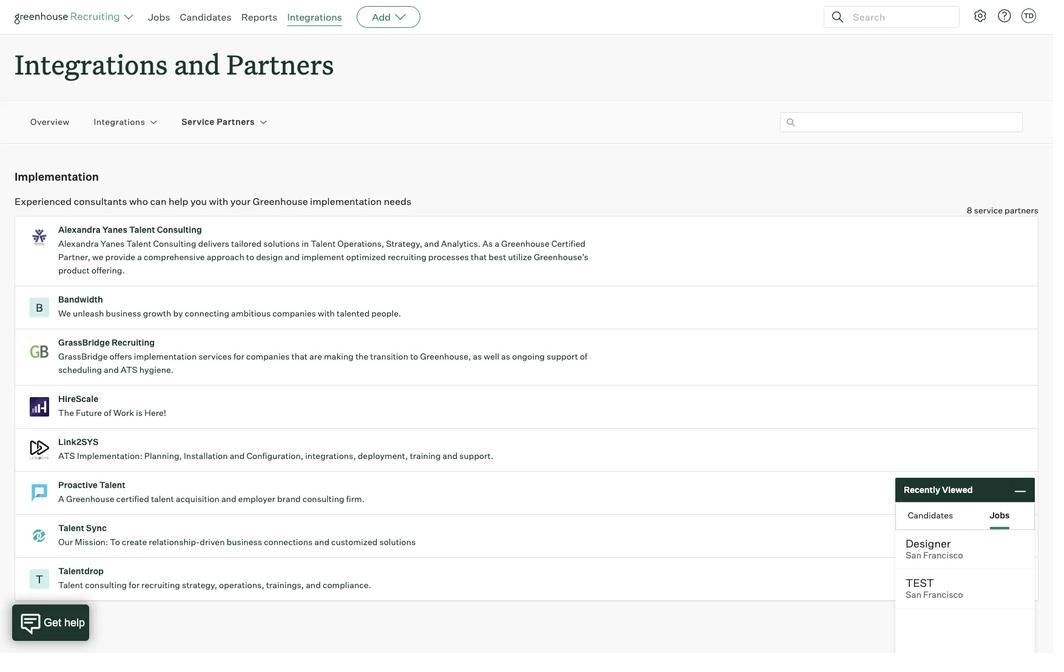 Task type: locate. For each thing, give the bounding box(es) containing it.
1 horizontal spatial as
[[501, 351, 510, 362]]

1 horizontal spatial with
[[318, 308, 335, 319]]

1 horizontal spatial consulting
[[302, 494, 344, 504]]

0 vertical spatial business
[[106, 308, 141, 319]]

yanes
[[102, 225, 127, 235], [101, 239, 125, 249]]

consultants
[[74, 195, 127, 208]]

can
[[150, 195, 167, 208]]

1 vertical spatial with
[[318, 308, 335, 319]]

1 grassbridge from the top
[[58, 337, 110, 348]]

2 vertical spatial greenhouse
[[66, 494, 114, 504]]

1 vertical spatial business
[[227, 537, 262, 547]]

consulting
[[302, 494, 344, 504], [85, 580, 127, 590]]

0 vertical spatial jobs
[[148, 11, 170, 23]]

1 vertical spatial grassbridge
[[58, 351, 108, 362]]

offers
[[110, 351, 132, 362]]

1 horizontal spatial for
[[233, 351, 244, 362]]

as
[[473, 351, 482, 362], [501, 351, 510, 362]]

1 vertical spatial to
[[410, 351, 418, 362]]

2 alexandra from the top
[[58, 239, 99, 249]]

solutions up the 'design'
[[263, 239, 300, 249]]

candidates down recently viewed
[[908, 510, 953, 520]]

best
[[489, 252, 506, 262]]

1 vertical spatial yanes
[[101, 239, 125, 249]]

and inside talent sync our mission: to create relationship-driven business connections and customized solutions
[[314, 537, 329, 547]]

1 vertical spatial recruiting
[[141, 580, 180, 590]]

training
[[410, 451, 441, 461]]

implementation:
[[77, 451, 142, 461]]

and right installation
[[230, 451, 245, 461]]

integrations for bottommost integrations link
[[94, 117, 145, 127]]

0 vertical spatial to
[[246, 252, 254, 262]]

0 vertical spatial greenhouse
[[253, 195, 308, 208]]

for inside the grassbridge recruiting grassbridge offers implementation services for companies that are making the transition to greenhouse, as well as ongoing support of scheduling and ats hygiene.
[[233, 351, 244, 362]]

to down tailored
[[246, 252, 254, 262]]

approach
[[207, 252, 244, 262]]

solutions
[[263, 239, 300, 249], [379, 537, 416, 547]]

1 vertical spatial integrations link
[[94, 116, 145, 128]]

candidates right jobs link
[[180, 11, 232, 23]]

experienced
[[15, 195, 72, 208]]

integrations for integrations and partners
[[15, 46, 168, 82]]

1 vertical spatial for
[[129, 580, 140, 590]]

2 horizontal spatial greenhouse
[[501, 239, 550, 249]]

with left talented
[[318, 308, 335, 319]]

for right services
[[233, 351, 244, 362]]

of right support
[[580, 351, 587, 362]]

1 horizontal spatial a
[[495, 239, 499, 249]]

grassbridge recruiting grassbridge offers implementation services for companies that are making the transition to greenhouse, as well as ongoing support of scheduling and ats hygiene.
[[58, 337, 587, 375]]

1 vertical spatial alexandra
[[58, 239, 99, 249]]

1 horizontal spatial to
[[410, 351, 418, 362]]

solutions right customized
[[379, 537, 416, 547]]

francisco down designer san francisco
[[923, 590, 963, 601]]

1 francisco from the top
[[923, 550, 963, 561]]

1 vertical spatial integrations
[[15, 46, 168, 82]]

greenhouse inside proactive talent a greenhouse certified talent acquisition and employer brand consulting firm.
[[66, 494, 114, 504]]

solutions inside talent sync our mission: to create relationship-driven business connections and customized solutions
[[379, 537, 416, 547]]

francisco
[[923, 550, 963, 561], [923, 590, 963, 601]]

of inside the grassbridge recruiting grassbridge offers implementation services for companies that are making the transition to greenhouse, as well as ongoing support of scheduling and ats hygiene.
[[580, 351, 587, 362]]

add
[[372, 11, 391, 23]]

td button
[[1019, 6, 1039, 25]]

0 vertical spatial implementation
[[310, 195, 382, 208]]

service partners link
[[182, 116, 255, 128]]

1 vertical spatial that
[[292, 351, 308, 362]]

and left customized
[[314, 537, 329, 547]]

a right the as
[[495, 239, 499, 249]]

tab list
[[896, 503, 1034, 530]]

2 as from the left
[[501, 351, 510, 362]]

1 horizontal spatial of
[[580, 351, 587, 362]]

1 horizontal spatial candidates
[[908, 510, 953, 520]]

greenhouse right your
[[253, 195, 308, 208]]

0 vertical spatial that
[[471, 252, 487, 262]]

1 vertical spatial a
[[137, 252, 142, 262]]

configure image
[[973, 8, 988, 23]]

and inside proactive talent a greenhouse certified talent acquisition and employer brand consulting firm.
[[221, 494, 236, 504]]

partners right service
[[217, 117, 255, 127]]

0 horizontal spatial solutions
[[263, 239, 300, 249]]

francisco inside test san francisco
[[923, 590, 963, 601]]

1 horizontal spatial greenhouse
[[253, 195, 308, 208]]

0 horizontal spatial recruiting
[[141, 580, 180, 590]]

0 vertical spatial of
[[580, 351, 587, 362]]

business inside bandwidth we unleash business growth by connecting ambitious companies with talented people.
[[106, 308, 141, 319]]

design
[[256, 252, 283, 262]]

connections
[[264, 537, 313, 547]]

1 horizontal spatial ats
[[121, 365, 138, 375]]

1 horizontal spatial recruiting
[[388, 252, 427, 262]]

1 vertical spatial solutions
[[379, 537, 416, 547]]

alexandra yanes talent consulting alexandra yanes talent consulting delivers tailored solutions in talent operations, strategy, and analytics. as a greenhouse certified partner, we provide a comprehensive approach to design and implement optimized recruiting processes that best utilize greenhouse's product offering.
[[58, 225, 588, 276]]

0 horizontal spatial of
[[104, 408, 111, 418]]

talent inside talent sync our mission: to create relationship-driven business connections and customized solutions
[[58, 523, 84, 533]]

talent sync our mission: to create relationship-driven business connections and customized solutions
[[58, 523, 416, 547]]

consulting left firm.
[[302, 494, 344, 504]]

0 vertical spatial solutions
[[263, 239, 300, 249]]

and left employer
[[221, 494, 236, 504]]

greenhouse
[[253, 195, 308, 208], [501, 239, 550, 249], [66, 494, 114, 504]]

san
[[906, 550, 921, 561], [906, 590, 921, 601]]

0 vertical spatial recruiting
[[388, 252, 427, 262]]

who
[[129, 195, 148, 208]]

implementation up the 'operations,'
[[310, 195, 382, 208]]

0 horizontal spatial greenhouse
[[66, 494, 114, 504]]

1 vertical spatial francisco
[[923, 590, 963, 601]]

of left work on the bottom left
[[104, 408, 111, 418]]

partners
[[226, 46, 334, 82], [217, 117, 255, 127]]

test
[[906, 576, 934, 590]]

that inside "alexandra yanes talent consulting alexandra yanes talent consulting delivers tailored solutions in talent operations, strategy, and analytics. as a greenhouse certified partner, we provide a comprehensive approach to design and implement optimized recruiting processes that best utilize greenhouse's product offering."
[[471, 252, 487, 262]]

the
[[355, 351, 368, 362]]

0 vertical spatial with
[[209, 195, 228, 208]]

add button
[[357, 6, 421, 28]]

1 vertical spatial consulting
[[153, 239, 196, 249]]

recruiting
[[388, 252, 427, 262], [141, 580, 180, 590]]

a
[[495, 239, 499, 249], [137, 252, 142, 262]]

0 vertical spatial integrations link
[[287, 11, 342, 23]]

0 vertical spatial for
[[233, 351, 244, 362]]

recently viewed
[[904, 485, 973, 495]]

1 horizontal spatial integrations link
[[287, 11, 342, 23]]

0 horizontal spatial consulting
[[85, 580, 127, 590]]

0 horizontal spatial that
[[292, 351, 308, 362]]

talent down who
[[129, 225, 155, 235]]

francisco up test san francisco
[[923, 550, 963, 561]]

to
[[110, 537, 120, 547]]

recently
[[904, 485, 940, 495]]

greenhouse down proactive
[[66, 494, 114, 504]]

partners down "reports" link
[[226, 46, 334, 82]]

0 vertical spatial san
[[906, 550, 921, 561]]

greenhouse up utilize
[[501, 239, 550, 249]]

0 horizontal spatial business
[[106, 308, 141, 319]]

that down the as
[[471, 252, 487, 262]]

1 horizontal spatial solutions
[[379, 537, 416, 547]]

0 horizontal spatial to
[[246, 252, 254, 262]]

2 san from the top
[[906, 590, 921, 601]]

to right transition
[[410, 351, 418, 362]]

1 vertical spatial jobs
[[990, 510, 1010, 520]]

implementation
[[310, 195, 382, 208], [134, 351, 197, 362]]

acquisition
[[176, 494, 220, 504]]

1 vertical spatial ats
[[58, 451, 75, 461]]

san inside designer san francisco
[[906, 550, 921, 561]]

ats down link2sys
[[58, 451, 75, 461]]

0 horizontal spatial jobs
[[148, 11, 170, 23]]

0 horizontal spatial as
[[473, 351, 482, 362]]

business
[[106, 308, 141, 319], [227, 537, 262, 547]]

0 horizontal spatial a
[[137, 252, 142, 262]]

operations,
[[219, 580, 264, 590]]

0 vertical spatial grassbridge
[[58, 337, 110, 348]]

business inside talent sync our mission: to create relationship-driven business connections and customized solutions
[[227, 537, 262, 547]]

1 vertical spatial san
[[906, 590, 921, 601]]

tailored
[[231, 239, 262, 249]]

None text field
[[780, 112, 1023, 132]]

and inside the grassbridge recruiting grassbridge offers implementation services for companies that are making the transition to greenhouse, as well as ongoing support of scheduling and ats hygiene.
[[104, 365, 119, 375]]

2 vertical spatial integrations
[[94, 117, 145, 127]]

0 vertical spatial francisco
[[923, 550, 963, 561]]

offering.
[[91, 265, 125, 276]]

business up recruiting
[[106, 308, 141, 319]]

francisco inside designer san francisco
[[923, 550, 963, 561]]

partners
[[1005, 205, 1039, 215]]

hirescale
[[58, 394, 98, 404]]

a right provide
[[137, 252, 142, 262]]

transition
[[370, 351, 408, 362]]

2 francisco from the top
[[923, 590, 963, 601]]

the
[[58, 408, 74, 418]]

san for designer
[[906, 550, 921, 561]]

1 horizontal spatial that
[[471, 252, 487, 262]]

partner,
[[58, 252, 90, 262]]

consulting down talentdrop
[[85, 580, 127, 590]]

san down designer san francisco
[[906, 590, 921, 601]]

strategy,
[[386, 239, 422, 249]]

0 horizontal spatial candidates
[[180, 11, 232, 23]]

and down 'offers'
[[104, 365, 119, 375]]

talent down implementation:
[[99, 480, 125, 490]]

0 horizontal spatial integrations link
[[94, 116, 145, 128]]

your
[[230, 195, 251, 208]]

1 vertical spatial candidates
[[908, 510, 953, 520]]

1 vertical spatial greenhouse
[[501, 239, 550, 249]]

product
[[58, 265, 90, 276]]

candidates link
[[180, 11, 232, 23]]

td
[[1024, 12, 1034, 20]]

consulting
[[157, 225, 202, 235], [153, 239, 196, 249]]

1 vertical spatial of
[[104, 408, 111, 418]]

of
[[580, 351, 587, 362], [104, 408, 111, 418]]

0 horizontal spatial implementation
[[134, 351, 197, 362]]

0 vertical spatial consulting
[[302, 494, 344, 504]]

greenhouse,
[[420, 351, 471, 362]]

0 vertical spatial integrations
[[287, 11, 342, 23]]

ats down 'offers'
[[121, 365, 138, 375]]

jobs
[[148, 11, 170, 23], [990, 510, 1010, 520]]

1 vertical spatial implementation
[[134, 351, 197, 362]]

san up test
[[906, 550, 921, 561]]

1 vertical spatial consulting
[[85, 580, 127, 590]]

1 horizontal spatial jobs
[[990, 510, 1010, 520]]

0 vertical spatial partners
[[226, 46, 334, 82]]

talent down talentdrop
[[58, 580, 83, 590]]

business right driven on the bottom left
[[227, 537, 262, 547]]

0 vertical spatial alexandra
[[58, 225, 101, 235]]

for down create at the bottom of page
[[129, 580, 140, 590]]

planning,
[[144, 451, 182, 461]]

0 horizontal spatial with
[[209, 195, 228, 208]]

ats inside link2sys ats implementation: planning, installation and configuration, integrations, deployment, training and support.
[[58, 451, 75, 461]]

implementation
[[15, 170, 99, 183]]

implementation up hygiene.
[[134, 351, 197, 362]]

proactive talent a greenhouse certified talent acquisition and employer brand consulting firm.
[[58, 480, 365, 504]]

that left are
[[292, 351, 308, 362]]

talentdrop talent consulting for recruiting strategy, operations, trainings, and compliance.
[[58, 566, 371, 590]]

0 horizontal spatial ats
[[58, 451, 75, 461]]

0 vertical spatial yanes
[[102, 225, 127, 235]]

grassbridge
[[58, 337, 110, 348], [58, 351, 108, 362]]

reports link
[[241, 11, 277, 23]]

as right well
[[501, 351, 510, 362]]

1 san from the top
[[906, 550, 921, 561]]

t
[[36, 573, 43, 586]]

talent up the our
[[58, 523, 84, 533]]

and up processes
[[424, 239, 439, 249]]

recruiting down the strategy,
[[388, 252, 427, 262]]

ongoing
[[512, 351, 545, 362]]

and right trainings,
[[306, 580, 321, 590]]

san inside test san francisco
[[906, 590, 921, 601]]

Search text field
[[850, 8, 948, 26]]

recruiting left strategy,
[[141, 580, 180, 590]]

work
[[113, 408, 134, 418]]

1 horizontal spatial business
[[227, 537, 262, 547]]

talentdrop
[[58, 566, 104, 576]]

test san francisco
[[906, 576, 963, 601]]

0 vertical spatial ats
[[121, 365, 138, 375]]

as left well
[[473, 351, 482, 362]]

candidates
[[180, 11, 232, 23], [908, 510, 953, 520]]

talent
[[129, 225, 155, 235], [126, 239, 151, 249], [311, 239, 336, 249], [99, 480, 125, 490], [58, 523, 84, 533], [58, 580, 83, 590]]

0 horizontal spatial for
[[129, 580, 140, 590]]

experienced consultants who can help you with your greenhouse implementation needs
[[15, 195, 411, 208]]

0 vertical spatial a
[[495, 239, 499, 249]]

with right you
[[209, 195, 228, 208]]



Task type: vqa. For each thing, say whether or not it's contained in the screenshot.
GREENHOUSE in the Proactive Talent A Greenhouse certified talent acquisition and employer brand consulting firm.
yes



Task type: describe. For each thing, give the bounding box(es) containing it.
0 vertical spatial candidates
[[180, 11, 232, 23]]

recruiting inside 'talentdrop talent consulting for recruiting strategy, operations, trainings, and compliance.'
[[141, 580, 180, 590]]

integrations,
[[305, 451, 356, 461]]

talented
[[337, 308, 370, 319]]

installation
[[184, 451, 228, 461]]

brand
[[277, 494, 301, 504]]

sync
[[86, 523, 107, 533]]

francisco for designer
[[923, 550, 963, 561]]

and down candidates link
[[174, 46, 220, 82]]

san for test
[[906, 590, 921, 601]]

b
[[36, 301, 43, 314]]

to inside "alexandra yanes talent consulting alexandra yanes talent consulting delivers tailored solutions in talent operations, strategy, and analytics. as a greenhouse certified partner, we provide a comprehensive approach to design and implement optimized recruiting processes that best utilize greenhouse's product offering."
[[246, 252, 254, 262]]

recruiting
[[112, 337, 155, 348]]

hirescale the future of work is here!
[[58, 394, 166, 418]]

greenhouse inside "alexandra yanes talent consulting alexandra yanes talent consulting delivers tailored solutions in talent operations, strategy, and analytics. as a greenhouse certified partner, we provide a comprehensive approach to design and implement optimized recruiting processes that best utilize greenhouse's product offering."
[[501, 239, 550, 249]]

integrations and partners
[[15, 46, 334, 82]]

and inside 'talentdrop talent consulting for recruiting strategy, operations, trainings, and compliance.'
[[306, 580, 321, 590]]

certified
[[551, 239, 586, 249]]

talent up provide
[[126, 239, 151, 249]]

proactive
[[58, 480, 98, 490]]

processes
[[428, 252, 469, 262]]

support.
[[459, 451, 494, 461]]

viewed
[[942, 485, 973, 495]]

overview link
[[30, 116, 70, 128]]

configuration,
[[247, 451, 303, 461]]

hygiene.
[[139, 365, 174, 375]]

provide
[[105, 252, 135, 262]]

analytics.
[[441, 239, 481, 249]]

is
[[136, 408, 143, 418]]

talent inside proactive talent a greenhouse certified talent acquisition and employer brand consulting firm.
[[99, 480, 125, 490]]

help
[[169, 195, 188, 208]]

implementation inside the grassbridge recruiting grassbridge offers implementation services for companies that are making the transition to greenhouse, as well as ongoing support of scheduling and ats hygiene.
[[134, 351, 197, 362]]

overview
[[30, 117, 70, 127]]

our
[[58, 537, 73, 547]]

that inside the grassbridge recruiting grassbridge offers implementation services for companies that are making the transition to greenhouse, as well as ongoing support of scheduling and ats hygiene.
[[292, 351, 308, 362]]

2 grassbridge from the top
[[58, 351, 108, 362]]

greenhouse recruiting image
[[15, 10, 124, 24]]

talent up implement
[[311, 239, 336, 249]]

reports
[[241, 11, 277, 23]]

1 horizontal spatial implementation
[[310, 195, 382, 208]]

comprehensive
[[144, 252, 205, 262]]

jobs inside tab list
[[990, 510, 1010, 520]]

support
[[547, 351, 578, 362]]

bandwidth
[[58, 294, 103, 305]]

jobs link
[[148, 11, 170, 23]]

service
[[974, 205, 1003, 215]]

recruiting inside "alexandra yanes talent consulting alexandra yanes talent consulting delivers tailored solutions in talent operations, strategy, and analytics. as a greenhouse certified partner, we provide a comprehensive approach to design and implement optimized recruiting processes that best utilize greenhouse's product offering."
[[388, 252, 427, 262]]

for inside 'talentdrop talent consulting for recruiting strategy, operations, trainings, and compliance.'
[[129, 580, 140, 590]]

1 vertical spatial partners
[[217, 117, 255, 127]]

relationship-
[[149, 537, 200, 547]]

talent inside 'talentdrop talent consulting for recruiting strategy, operations, trainings, and compliance.'
[[58, 580, 83, 590]]

as
[[482, 239, 493, 249]]

deployment,
[[358, 451, 408, 461]]

8 service partners
[[967, 205, 1039, 215]]

of inside hirescale the future of work is here!
[[104, 408, 111, 418]]

employer
[[238, 494, 275, 504]]

scheduling
[[58, 365, 102, 375]]

companies
[[246, 351, 290, 362]]

ats inside the grassbridge recruiting grassbridge offers implementation services for companies that are making the transition to greenhouse, as well as ongoing support of scheduling and ats hygiene.
[[121, 365, 138, 375]]

and right the 'design'
[[285, 252, 300, 262]]

td button
[[1022, 8, 1036, 23]]

utilize
[[508, 252, 532, 262]]

implement
[[302, 252, 344, 262]]

we
[[58, 308, 71, 319]]

future
[[76, 408, 102, 418]]

consulting inside 'talentdrop talent consulting for recruiting strategy, operations, trainings, and compliance.'
[[85, 580, 127, 590]]

consulting inside proactive talent a greenhouse certified talent acquisition and employer brand consulting firm.
[[302, 494, 344, 504]]

service
[[182, 117, 215, 127]]

and right training
[[443, 451, 458, 461]]

growth
[[143, 308, 171, 319]]

1 as from the left
[[473, 351, 482, 362]]

a
[[58, 494, 64, 504]]

compliance.
[[323, 580, 371, 590]]

candidates inside tab list
[[908, 510, 953, 520]]

bandwidth we unleash business growth by connecting ambitious companies with talented people.
[[58, 294, 403, 319]]

0 vertical spatial consulting
[[157, 225, 202, 235]]

services
[[199, 351, 232, 362]]

making
[[324, 351, 354, 362]]

8
[[967, 205, 972, 215]]

to inside the grassbridge recruiting grassbridge offers implementation services for companies that are making the transition to greenhouse, as well as ongoing support of scheduling and ats hygiene.
[[410, 351, 418, 362]]

well
[[484, 351, 499, 362]]

tab list containing candidates
[[896, 503, 1034, 530]]

unleash
[[73, 308, 104, 319]]

certified talent
[[116, 494, 174, 504]]

by
[[173, 308, 183, 319]]

operations,
[[337, 239, 384, 249]]

integrations for integrations link to the top
[[287, 11, 342, 23]]

create
[[122, 537, 147, 547]]

needs
[[384, 195, 411, 208]]

delivers
[[198, 239, 229, 249]]

here!
[[144, 408, 166, 418]]

you
[[190, 195, 207, 208]]

strategy,
[[182, 580, 217, 590]]

in
[[302, 239, 309, 249]]

service partners
[[182, 117, 255, 127]]

people.
[[371, 308, 401, 319]]

connecting
[[185, 308, 229, 319]]

optimized
[[346, 252, 386, 262]]

solutions inside "alexandra yanes talent consulting alexandra yanes talent consulting delivers tailored solutions in talent operations, strategy, and analytics. as a greenhouse certified partner, we provide a comprehensive approach to design and implement optimized recruiting processes that best utilize greenhouse's product offering."
[[263, 239, 300, 249]]

greenhouse's
[[534, 252, 588, 262]]

designer san francisco
[[906, 537, 963, 561]]

customized
[[331, 537, 378, 547]]

francisco for test
[[923, 590, 963, 601]]

link2sys ats implementation: planning, installation and configuration, integrations, deployment, training and support.
[[58, 437, 494, 461]]

trainings,
[[266, 580, 304, 590]]

with inside bandwidth we unleash business growth by connecting ambitious companies with talented people.
[[318, 308, 335, 319]]

driven
[[200, 537, 225, 547]]

1 alexandra from the top
[[58, 225, 101, 235]]



